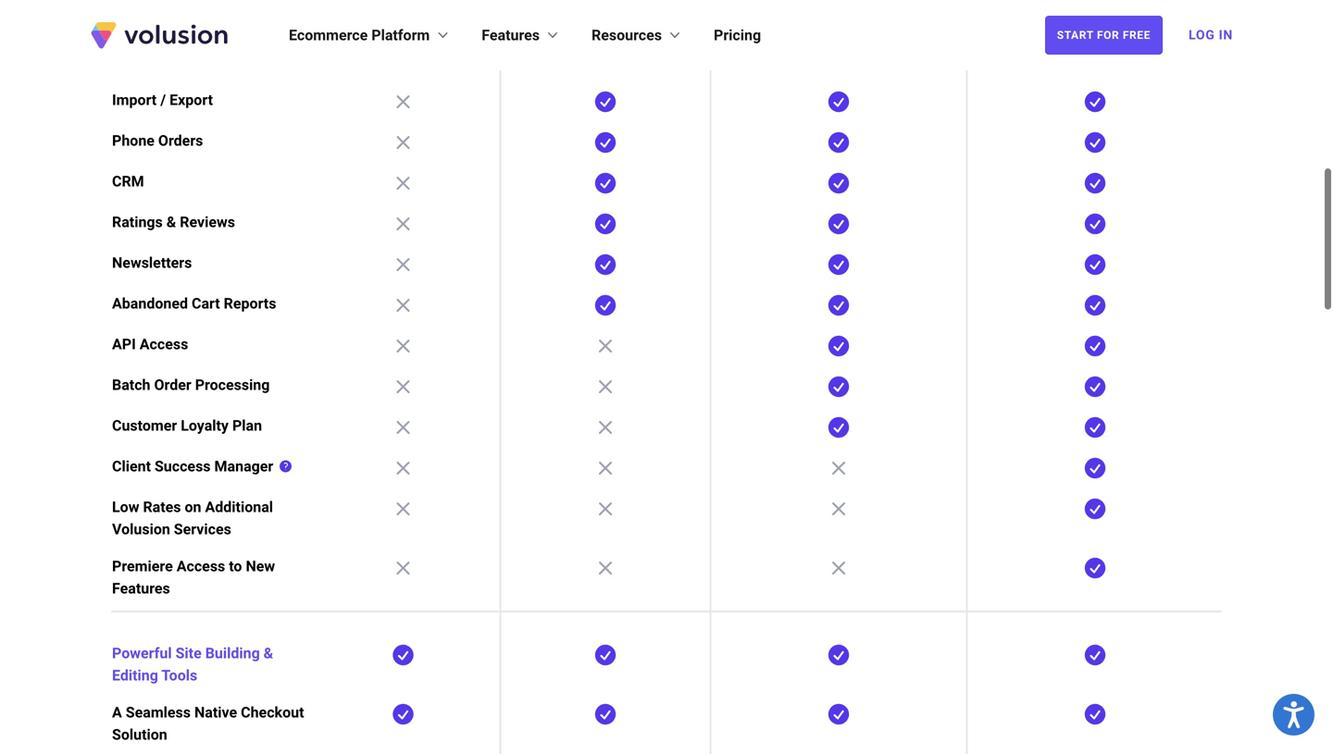 Task type: vqa. For each thing, say whether or not it's contained in the screenshot.
Product
no



Task type: locate. For each thing, give the bounding box(es) containing it.
features button
[[482, 24, 562, 46]]

success
[[155, 458, 211, 475]]

access right api
[[140, 336, 188, 353]]

abandoned
[[112, 295, 188, 312]]

1 vertical spatial features
[[112, 580, 170, 598]]

loyalty
[[181, 417, 229, 435]]

1 horizontal spatial &
[[264, 645, 273, 662]]

a seamless native checkout solution
[[112, 704, 304, 744]]

rates
[[143, 499, 181, 516]]

0 vertical spatial &
[[166, 213, 176, 231]]

batch
[[112, 376, 150, 394]]

new
[[246, 558, 275, 575]]

api access
[[112, 336, 188, 353]]

start for free link
[[1045, 16, 1163, 55]]

access inside premiere access to new features
[[177, 558, 225, 575]]

& right building
[[264, 645, 273, 662]]

powerful
[[112, 645, 172, 662]]

vip
[[990, 8, 1013, 25]]

features inside dropdown button
[[482, 26, 540, 44]]

0 vertical spatial features
[[482, 26, 540, 44]]

vip response
[[990, 8, 1082, 25]]

&
[[166, 213, 176, 231], [264, 645, 273, 662]]

1 vertical spatial &
[[264, 645, 273, 662]]

pricing link
[[714, 24, 761, 46]]

editing
[[112, 667, 158, 685]]

order
[[154, 376, 191, 394]]

/
[[160, 91, 166, 109]]

solution
[[112, 726, 167, 744]]

1 vertical spatial access
[[177, 558, 225, 575]]

ecommerce platform button
[[289, 24, 452, 46]]

access left to
[[177, 558, 225, 575]]

0 vertical spatial access
[[140, 336, 188, 353]]

phone
[[112, 132, 155, 150]]

processing
[[195, 376, 270, 394]]

0 horizontal spatial &
[[166, 213, 176, 231]]

orders
[[158, 132, 203, 150]]

customer
[[112, 417, 177, 435]]

1 horizontal spatial features
[[482, 26, 540, 44]]

0 horizontal spatial features
[[112, 580, 170, 598]]

start
[[1057, 29, 1094, 42]]

features
[[482, 26, 540, 44], [112, 580, 170, 598]]

on
[[185, 499, 201, 516]]

client success manager
[[112, 458, 273, 475]]

client
[[112, 458, 151, 475]]

a
[[112, 704, 122, 722]]

import / export
[[112, 91, 213, 109]]

site
[[176, 645, 202, 662]]

& right ratings
[[166, 213, 176, 231]]

native
[[194, 704, 237, 722]]

premiere
[[112, 558, 173, 575]]

access
[[140, 336, 188, 353], [177, 558, 225, 575]]

access for premiere
[[177, 558, 225, 575]]

export
[[170, 91, 213, 109]]

abandoned cart reports
[[112, 295, 276, 312]]

log in link
[[1178, 15, 1244, 56]]



Task type: describe. For each thing, give the bounding box(es) containing it.
tools
[[161, 667, 197, 685]]

ratings
[[112, 213, 163, 231]]

newsletters
[[112, 254, 192, 272]]

powerful site building & editing tools link
[[112, 645, 273, 685]]

batch order processing
[[112, 376, 270, 394]]

additional
[[205, 499, 273, 516]]

crm
[[112, 173, 144, 190]]

services
[[174, 521, 231, 538]]

seamless
[[126, 704, 191, 722]]

premiere access to new features
[[112, 558, 275, 598]]

for
[[1097, 29, 1120, 42]]

log in
[[1189, 27, 1233, 43]]

volusion
[[112, 521, 170, 538]]

pricing
[[714, 26, 761, 44]]

api
[[112, 336, 136, 353]]

import
[[112, 91, 157, 109]]

reports
[[224, 295, 276, 312]]

cart
[[192, 295, 220, 312]]

response
[[1017, 8, 1082, 25]]

reviews
[[180, 213, 235, 231]]

resources button
[[592, 24, 684, 46]]

resources
[[592, 26, 662, 44]]

log
[[1189, 27, 1215, 43]]

free
[[1123, 29, 1151, 42]]

checkout
[[241, 704, 304, 722]]

phone orders
[[112, 132, 203, 150]]

low
[[112, 499, 139, 516]]

ecommerce
[[289, 26, 368, 44]]

start for free
[[1057, 29, 1151, 42]]

platform
[[371, 26, 430, 44]]

powerful site building & editing tools
[[112, 645, 273, 685]]

ratings & reviews
[[112, 213, 235, 231]]

to
[[229, 558, 242, 575]]

access for api
[[140, 336, 188, 353]]

ecommerce platform
[[289, 26, 430, 44]]

building
[[205, 645, 260, 662]]

plan
[[232, 417, 262, 435]]

customer loyalty plan
[[112, 417, 262, 435]]

in
[[1219, 27, 1233, 43]]

low rates on additional volusion services
[[112, 499, 273, 538]]

& inside powerful site building & editing tools
[[264, 645, 273, 662]]

manager
[[214, 458, 273, 475]]

open accessibe: accessibility options, statement and help image
[[1283, 702, 1304, 729]]

features inside premiere access to new features
[[112, 580, 170, 598]]



